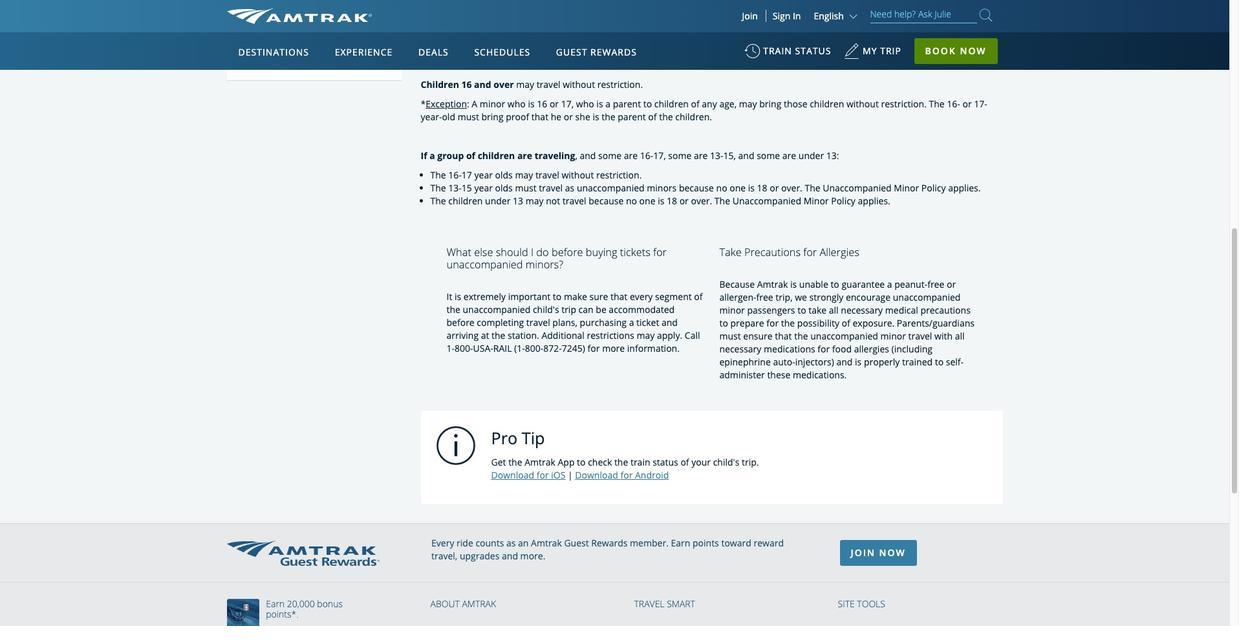 Task type: locate. For each thing, give the bounding box(es) containing it.
0 horizontal spatial all
[[829, 304, 839, 316]]

0 vertical spatial over.
[[782, 182, 803, 194]]

13-
[[710, 149, 724, 162], [449, 182, 462, 194]]

2 horizontal spatial some
[[757, 149, 780, 162]]

0 vertical spatial rewards
[[591, 46, 637, 58]]

0 horizontal spatial minor
[[480, 98, 505, 110]]

2 download from the left
[[575, 469, 618, 481]]

to inside it is extremely important to make sure that every segment of the unaccompanied child's trip can be accommodated before completing travel plans, purchasing a ticket and arriving at the station. additional restrictions may apply. call 1-800-usa-rail (1-800-872-7245) for more information.
[[553, 290, 562, 303]]

because up grand
[[431, 14, 466, 26]]

more.
[[521, 550, 546, 562]]

for left the ios
[[537, 469, 549, 481]]

who up she at the top left
[[576, 98, 594, 110]]

guest rewards button
[[551, 34, 642, 71]]

properly
[[864, 356, 900, 368]]

are right the ,
[[624, 149, 638, 162]]

minor inside : a minor who is 16 or 17, who is a parent to children of any age, may bring those children without restriction. the 16- or 17- year-old must bring proof that he or she is the parent of the children.
[[480, 98, 505, 110]]

0 vertical spatial because
[[431, 14, 466, 26]]

year right the 17
[[475, 169, 493, 181]]

download down pro tip
[[491, 469, 534, 481]]

1 vertical spatial traveling
[[535, 149, 575, 162]]

0 vertical spatial minors
[[804, 14, 834, 26]]

guest down portland,
[[556, 46, 588, 58]]

rail
[[494, 342, 512, 354]]

ok
[[756, 27, 769, 39]]

staffed
[[577, 14, 606, 26]]

0 vertical spatial olds
[[495, 169, 513, 181]]

0 horizontal spatial any
[[702, 98, 717, 110]]

are up (chicago,
[[939, 1, 952, 13]]

unaccompanied inside 'what else should i do before buying tickets for unaccompanied minors?'
[[447, 257, 523, 272]]

without inside : a minor who is 16 or 17, who is a parent to children of any age, may bring those children without restriction. the 16- or 17- year-old must bring proof that he or she is the parent of the children.
[[847, 98, 879, 110]]

before right "do"
[[552, 245, 583, 260]]

0 vertical spatial amtrak
[[757, 278, 788, 290]]

minor right a at the left top of the page
[[480, 98, 505, 110]]

heartland
[[620, 27, 662, 39]]

the left children.
[[659, 111, 673, 123]]

1 vertical spatial parent
[[618, 111, 646, 123]]

a left peanut-
[[888, 278, 893, 290]]

- right ma at the left top of the page
[[554, 27, 557, 39]]

bring
[[760, 98, 782, 110], [482, 111, 504, 123]]

rewards down me),
[[591, 46, 637, 58]]

join for join now
[[851, 547, 876, 559]]

amtrak inside the because amtrak is unable to guarantee a peanut-free or allergen-free trip, we strongly encourage unaccompanied minor passengers to take all necessary medical precautions to prepare for the possibility of exposure. parents/guardians must ensure that the unaccompanied minor travel with all necessary medications for food allergies (including epinephrine auto-injectors) and is properly trained to self- administer these medications.
[[757, 278, 788, 290]]

what
[[447, 245, 472, 260]]

1-
[[447, 342, 455, 354]]

1 horizontal spatial 13-
[[710, 149, 724, 162]]

2 some from the left
[[669, 149, 692, 162]]

may up 13
[[515, 169, 533, 181]]

some right the ,
[[599, 149, 622, 162]]

1 horizontal spatial stations
[[956, 14, 989, 26]]

may inside it is extremely important to make sure that every segment of the unaccompanied child's trip can be accommodated before completing travel plans, purchasing a ticket and arriving at the station. additional restrictions may apply. call 1-800-usa-rail (1-800-872-7245) for more information.
[[637, 329, 655, 341]]

1 some from the left
[[599, 149, 622, 162]]

minor
[[480, 98, 505, 110], [720, 304, 745, 316], [881, 330, 906, 342]]

pere
[[861, 27, 880, 39]]

0 vertical spatial all
[[829, 304, 839, 316]]

1 horizontal spatial traveling
[[535, 149, 575, 162]]

no down if a group of children are traveling , and some are 16-17, some are 13-15, and some are under 13:
[[626, 195, 637, 207]]

and up apply.
[[662, 316, 678, 329]]

1 horizontal spatial 17,
[[654, 149, 666, 162]]

not inside the 16-17 year olds may travel without restriction. the 13-15 year olds must travel as unaccompanied minors because no one is 18 or over. the unaccompanied minor policy applies. the children under 13 may not travel because no one is 18 or over. the unaccompanied minor policy applies.
[[546, 195, 560, 207]]

additional
[[542, 329, 585, 341]]

because up 'allergen-' on the right of the page
[[720, 278, 755, 290]]

at
[[526, 14, 534, 26], [481, 329, 489, 341]]

1 horizontal spatial unaccompanied
[[823, 182, 892, 194]]

traveling inside children traveling alone are not entitled to a children's discount; full adult fares are charged and no additional discounts are permitted. because there are not at least two staffed stations along several routes, unaccompanied minors may not travel between any stations on the downeaster (boston, ma - portland, me), heartland flyer (oklahoma city, ok - fort worth, tx) and pere marquette (chicago, il - grand rapids, mi).
[[469, 1, 505, 13]]

to up staffed
[[601, 1, 610, 13]]

and right the ,
[[580, 149, 596, 162]]

any up (chicago,
[[939, 14, 954, 26]]

the down passengers
[[781, 317, 795, 329]]

stations
[[609, 14, 642, 26], [956, 14, 989, 26]]

reward
[[754, 537, 784, 549]]

traveling down he
[[535, 149, 575, 162]]

more
[[602, 342, 625, 354]]

medications
[[764, 343, 816, 355]]

2 vertical spatial without
[[562, 169, 594, 181]]

pro tip
[[491, 427, 545, 449]]

restriction. down if a group of children are traveling , and some are 16-17, some are 13-15, and some are under 13:
[[597, 169, 642, 181]]

1 vertical spatial under
[[485, 195, 511, 207]]

of up children.
[[691, 98, 700, 110]]

unaccompanied down if a group of children are traveling , and some are 16-17, some are 13-15, and some are under 13:
[[577, 182, 645, 194]]

1 vertical spatial bring
[[482, 111, 504, 123]]

must down :
[[458, 111, 479, 123]]

1 vertical spatial rewards
[[592, 537, 628, 549]]

trip,
[[776, 291, 793, 303]]

0 vertical spatial unaccompanied
[[823, 182, 892, 194]]

may down ticket
[[637, 329, 655, 341]]

privately-
[[236, 56, 276, 69]]

2 horizontal spatial -
[[979, 27, 982, 39]]

regions map image
[[275, 108, 585, 289]]

0 horizontal spatial must
[[458, 111, 479, 123]]

no up tx)
[[838, 1, 849, 13]]

of right segment
[[694, 290, 703, 303]]

children for children 16 and over may travel without restriction.
[[421, 78, 459, 91]]

join up city,
[[742, 10, 758, 22]]

under
[[799, 149, 824, 162], [485, 195, 511, 207]]

be
[[596, 303, 607, 316]]

an
[[518, 537, 529, 549]]

- right the 'il'
[[979, 27, 982, 39]]

0 horizontal spatial join
[[742, 10, 758, 22]]

2 horizontal spatial 16-
[[947, 98, 961, 110]]

restrictions
[[587, 329, 635, 341]]

1 vertical spatial before
[[447, 316, 475, 329]]

2 vertical spatial no
[[626, 195, 637, 207]]

1 horizontal spatial policy
[[922, 182, 946, 194]]

0 vertical spatial at
[[526, 14, 534, 26]]

some down children.
[[669, 149, 692, 162]]

2 year from the top
[[475, 182, 493, 194]]

those
[[784, 98, 808, 110]]

food
[[833, 343, 852, 355]]

1 vertical spatial policy
[[832, 195, 856, 207]]

join for join
[[742, 10, 758, 22]]

13- down the 17
[[449, 182, 462, 194]]

at left the least
[[526, 14, 534, 26]]

1 stations from the left
[[609, 14, 642, 26]]

unaccompanied up food
[[811, 330, 879, 342]]

is
[[528, 98, 535, 110], [597, 98, 603, 110], [593, 111, 600, 123], [748, 182, 755, 194], [658, 195, 665, 207], [791, 278, 797, 290], [455, 290, 461, 303], [855, 356, 862, 368]]

as
[[565, 182, 575, 194], [507, 537, 516, 549]]

any inside children traveling alone are not entitled to a children's discount; full adult fares are charged and no additional discounts are permitted. because there are not at least two staffed stations along several routes, unaccompanied minors may not travel between any stations on the downeaster (boston, ma - portland, me), heartland flyer (oklahoma city, ok - fort worth, tx) and pere marquette (chicago, il - grand rapids, mi).
[[939, 14, 954, 26]]

entitled
[[566, 1, 598, 13]]

unaccompanied down 13:
[[823, 182, 892, 194]]

travel inside it is extremely important to make sure that every segment of the unaccompanied child's trip can be accommodated before completing travel plans, purchasing a ticket and arriving at the station. additional restrictions may apply. call 1-800-usa-rail (1-800-872-7245) for more information.
[[527, 316, 550, 329]]

guest right 'an'
[[564, 537, 589, 549]]

ride
[[457, 537, 473, 549]]

completing
[[477, 316, 524, 329]]

unaccompanied up ok at the right top
[[734, 14, 802, 26]]

0 vertical spatial bring
[[760, 98, 782, 110]]

0 horizontal spatial stations
[[609, 14, 642, 26]]

1 horizontal spatial because
[[720, 278, 755, 290]]

13- up the 16-17 year olds may travel without restriction. the 13-15 year olds must travel as unaccompanied minors because no one is 18 or over. the unaccompanied minor policy applies. the children under 13 may not travel because no one is 18 or over. the unaccompanied minor policy applies.
[[710, 149, 724, 162]]

may up tx)
[[836, 14, 855, 26]]

without down my trip popup button
[[847, 98, 879, 110]]

of up food
[[842, 317, 851, 329]]

free
[[928, 278, 945, 290], [757, 291, 774, 303]]

travel smart
[[634, 598, 695, 610]]

olds
[[495, 169, 513, 181], [495, 182, 513, 194]]

join now link
[[840, 540, 917, 566]]

bonus
[[317, 598, 343, 610]]

restriction. inside the 16-17 year olds may travel without restriction. the 13-15 year olds must travel as unaccompanied minors because no one is 18 or over. the unaccompanied minor policy applies. the children under 13 may not travel because no one is 18 or over. the unaccompanied minor policy applies.
[[597, 169, 642, 181]]

0 vertical spatial no
[[838, 1, 849, 13]]

1 horizontal spatial before
[[552, 245, 583, 260]]

0 horizontal spatial that
[[532, 111, 549, 123]]

about
[[431, 598, 460, 610]]

2 vertical spatial restriction.
[[597, 169, 642, 181]]

some right 15,
[[757, 149, 780, 162]]

1 horizontal spatial join
[[851, 547, 876, 559]]

2 vertical spatial that
[[775, 330, 792, 342]]

1 vertical spatial over.
[[691, 195, 712, 207]]

1 horizontal spatial 800-
[[525, 342, 544, 354]]

free up precautions
[[928, 278, 945, 290]]

to up strongly
[[831, 278, 840, 290]]

1 horizontal spatial earn
[[671, 537, 691, 549]]

minors
[[804, 14, 834, 26], [647, 182, 677, 194]]

download right |
[[575, 469, 618, 481]]

0 horizontal spatial one
[[640, 195, 656, 207]]

are right 'fares'
[[766, 1, 780, 13]]

unaccompanied up completing
[[463, 303, 531, 316]]

one down if a group of children are traveling , and some are 16-17, some are 13-15, and some are under 13:
[[640, 195, 656, 207]]

restriction. inside : a minor who is 16 or 17, who is a parent to children of any age, may bring those children without restriction. the 16- or 17- year-old must bring proof that he or she is the parent of the children.
[[882, 98, 927, 110]]

not up (boston,
[[509, 14, 524, 26]]

0 vertical spatial year
[[475, 169, 493, 181]]

allergies
[[855, 343, 890, 355]]

1 vertical spatial olds
[[495, 182, 513, 194]]

17, inside : a minor who is 16 or 17, who is a parent to children of any age, may bring those children without restriction. the 16- or 17- year-old must bring proof that he or she is the parent of the children.
[[561, 98, 574, 110]]

without
[[563, 78, 595, 91], [847, 98, 879, 110], [562, 169, 594, 181]]

we
[[795, 291, 807, 303]]

join button
[[735, 10, 767, 22]]

1 download from the left
[[491, 469, 534, 481]]

auto-
[[773, 356, 796, 368]]

0 horizontal spatial free
[[757, 291, 774, 303]]

1 horizontal spatial 16
[[537, 98, 548, 110]]

1 vertical spatial because
[[589, 195, 624, 207]]

of up the 17
[[466, 149, 476, 162]]

the up grand
[[431, 27, 444, 39]]

and right tx)
[[842, 27, 858, 39]]

0 horizontal spatial -
[[554, 27, 557, 39]]

16- inside the 16-17 year olds may travel without restriction. the 13-15 year olds must travel as unaccompanied minors because no one is 18 or over. the unaccompanied minor policy applies. the children under 13 may not travel because no one is 18 or over. the unaccompanied minor policy applies.
[[449, 169, 462, 181]]

1 vertical spatial 13-
[[449, 182, 462, 194]]

a inside the because amtrak is unable to guarantee a peanut-free or allergen-free trip, we strongly encourage unaccompanied minor passengers to take all necessary medical precautions to prepare for the possibility of exposure. parents/guardians must ensure that the unaccompanied minor travel with all necessary medications for food allergies (including epinephrine auto-injectors) and is properly trained to self- administer these medications.
[[888, 278, 893, 290]]

allergen-
[[720, 291, 757, 303]]

ma
[[537, 27, 551, 39]]

deals
[[419, 46, 449, 58]]

1 olds from the top
[[495, 169, 513, 181]]

3 - from the left
[[979, 27, 982, 39]]

1 who from the left
[[508, 98, 526, 110]]

age,
[[720, 98, 737, 110]]

to up child's
[[553, 290, 562, 303]]

for up injectors)
[[818, 343, 830, 355]]

children down 15
[[449, 195, 483, 207]]

unaccompanied up precautions
[[733, 195, 802, 207]]

sign in
[[773, 10, 801, 22]]

deals button
[[413, 34, 454, 71]]

necessary
[[841, 304, 883, 316], [720, 343, 762, 355]]

- right ok at the right top
[[771, 27, 774, 39]]

1 vertical spatial no
[[717, 182, 728, 194]]

are down proof
[[518, 149, 532, 162]]

minors inside children traveling alone are not entitled to a children's discount; full adult fares are charged and no additional discounts are permitted. because there are not at least two staffed stations along several routes, unaccompanied minors may not travel between any stations on the downeaster (boston, ma - portland, me), heartland flyer (oklahoma city, ok - fort worth, tx) and pere marquette (chicago, il - grand rapids, mi).
[[804, 14, 834, 26]]

1 horizontal spatial over.
[[782, 182, 803, 194]]

0 horizontal spatial no
[[626, 195, 637, 207]]

the down completing
[[492, 329, 506, 341]]

0 vertical spatial minor
[[480, 98, 505, 110]]

year right 15
[[475, 182, 493, 194]]

the inside : a minor who is 16 or 17, who is a parent to children of any age, may bring those children without restriction. the 16- or 17- year-old must bring proof that he or she is the parent of the children.
[[929, 98, 945, 110]]

guest inside popup button
[[556, 46, 588, 58]]

over
[[494, 78, 514, 91]]

peanut-
[[895, 278, 928, 290]]

privately-owned rail cars
[[236, 56, 345, 69]]

necessary up 'epinephrine'
[[720, 343, 762, 355]]

that inside it is extremely important to make sure that every segment of the unaccompanied child's trip can be accommodated before completing travel plans, purchasing a ticket and arriving at the station. additional restrictions may apply. call 1-800-usa-rail (1-800-872-7245) for more information.
[[611, 290, 628, 303]]

0 horizontal spatial 16-
[[449, 169, 462, 181]]

may inside : a minor who is 16 or 17, who is a parent to children of any age, may bring those children without restriction. the 16- or 17- year-old must bring proof that he or she is the parent of the children.
[[739, 98, 757, 110]]

at up usa-
[[481, 329, 489, 341]]

every
[[630, 290, 653, 303]]

travel inside the because amtrak is unable to guarantee a peanut-free or allergen-free trip, we strongly encourage unaccompanied minor passengers to take all necessary medical precautions to prepare for the possibility of exposure. parents/guardians must ensure that the unaccompanied minor travel with all necessary medications for food allergies (including epinephrine auto-injectors) and is properly trained to self- administer these medications.
[[909, 330, 933, 342]]

application
[[275, 108, 585, 289]]

travel
[[873, 14, 897, 26], [537, 78, 561, 91], [536, 169, 560, 181], [539, 182, 563, 194], [563, 195, 587, 207], [527, 316, 550, 329], [909, 330, 933, 342]]

english button
[[814, 10, 861, 22]]

0 horizontal spatial 18
[[667, 195, 677, 207]]

restriction. down trip at top right
[[882, 98, 927, 110]]

17, up he
[[561, 98, 574, 110]]

train status
[[764, 45, 832, 57]]

there
[[468, 14, 491, 26]]

can
[[579, 303, 594, 316]]

1 horizontal spatial download
[[575, 469, 618, 481]]

a inside : a minor who is 16 or 17, who is a parent to children of any age, may bring those children without restriction. the 16- or 17- year-old must bring proof that he or she is the parent of the children.
[[606, 98, 611, 110]]

that inside the because amtrak is unable to guarantee a peanut-free or allergen-free trip, we strongly encourage unaccompanied minor passengers to take all necessary medical precautions to prepare for the possibility of exposure. parents/guardians must ensure that the unaccompanied minor travel with all necessary medications for food allergies (including epinephrine auto-injectors) and is properly trained to self- administer these medications.
[[775, 330, 792, 342]]

2 horizontal spatial must
[[720, 330, 741, 342]]

who up proof
[[508, 98, 526, 110]]

banner
[[0, 0, 1230, 299]]

and left more.
[[502, 550, 518, 562]]

2 horizontal spatial no
[[838, 1, 849, 13]]

0 vertical spatial children
[[431, 1, 466, 13]]

1 horizontal spatial because
[[679, 182, 714, 194]]

(1-
[[514, 342, 525, 354]]

book
[[926, 45, 957, 57]]

under left 13:
[[799, 149, 824, 162]]

(including
[[892, 343, 933, 355]]

minors inside the 16-17 year olds may travel without restriction. the 13-15 year olds must travel as unaccompanied minors because no one is 18 or over. the unaccompanied minor policy applies. the children under 13 may not travel because no one is 18 or over. the unaccompanied minor policy applies.
[[647, 182, 677, 194]]

children up * exception
[[421, 78, 459, 91]]

downeaster
[[447, 27, 498, 39]]

the right she at the top left
[[602, 111, 616, 123]]

these
[[768, 369, 791, 381]]

0 horizontal spatial necessary
[[720, 343, 762, 355]]

a left ticket
[[629, 316, 634, 329]]

0 horizontal spatial before
[[447, 316, 475, 329]]

ios
[[551, 469, 566, 481]]

and left over
[[474, 78, 491, 91]]

over.
[[782, 182, 803, 194], [691, 195, 712, 207]]

under inside the 16-17 year olds may travel without restriction. the 13-15 year olds must travel as unaccompanied minors because no one is 18 or over. the unaccompanied minor policy applies. the children under 13 may not travel because no one is 18 or over. the unaccompanied minor policy applies.
[[485, 195, 511, 207]]

minor down 'allergen-' on the right of the page
[[720, 304, 745, 316]]

not
[[550, 1, 564, 13], [509, 14, 524, 26], [857, 14, 871, 26], [546, 195, 560, 207]]

1 vertical spatial amtrak
[[531, 537, 562, 549]]

for inside 'what else should i do before buying tickets for unaccompanied minors?'
[[653, 245, 667, 260]]

of
[[691, 98, 700, 110], [649, 111, 657, 123], [466, 149, 476, 162], [694, 290, 703, 303], [842, 317, 851, 329]]

and inside the because amtrak is unable to guarantee a peanut-free or allergen-free trip, we strongly encourage unaccompanied minor passengers to take all necessary medical precautions to prepare for the possibility of exposure. parents/guardians must ensure that the unaccompanied minor travel with all necessary medications for food allergies (including epinephrine auto-injectors) and is properly trained to self- administer these medications.
[[837, 356, 853, 368]]

2 horizontal spatial that
[[775, 330, 792, 342]]

to up if a group of children are traveling , and some are 16-17, some are 13-15, and some are under 13:
[[644, 98, 652, 110]]

0 vertical spatial 17,
[[561, 98, 574, 110]]

1 - from the left
[[554, 27, 557, 39]]

17,
[[561, 98, 574, 110], [654, 149, 666, 162]]

children inside children traveling alone are not entitled to a children's discount; full adult fares are charged and no additional discounts are permitted. because there are not at least two staffed stations along several routes, unaccompanied minors may not travel between any stations on the downeaster (boston, ma - portland, me), heartland flyer (oklahoma city, ok - fort worth, tx) and pere marquette (chicago, il - grand rapids, mi).
[[431, 1, 466, 13]]

1 horizontal spatial 16-
[[640, 149, 654, 162]]

unaccompanied up extremely
[[447, 257, 523, 272]]

0 vertical spatial as
[[565, 182, 575, 194]]

1 vertical spatial as
[[507, 537, 516, 549]]

1 horizontal spatial must
[[515, 182, 537, 194]]

before inside 'what else should i do before buying tickets for unaccompanied minors?'
[[552, 245, 583, 260]]

amtrak guest rewards image
[[227, 541, 380, 566]]

16 inside : a minor who is 16 or 17, who is a parent to children of any age, may bring those children without restriction. the 16- or 17- year-old must bring proof that he or she is the parent of the children.
[[537, 98, 548, 110]]

adult
[[719, 1, 740, 13]]

1 horizontal spatial who
[[576, 98, 594, 110]]

extremely
[[464, 290, 506, 303]]

old
[[442, 111, 455, 123]]

Please enter your search item search field
[[871, 6, 977, 23]]

restriction. down guest rewards popup button in the top of the page
[[598, 78, 643, 91]]

1 vertical spatial free
[[757, 291, 774, 303]]

1 vertical spatial 16-
[[640, 149, 654, 162]]

footer
[[0, 523, 1230, 626]]

my
[[863, 45, 878, 57]]

1 horizontal spatial necessary
[[841, 304, 883, 316]]

1 vertical spatial guest
[[564, 537, 589, 549]]

take
[[720, 245, 742, 260]]

0 vertical spatial before
[[552, 245, 583, 260]]

travel inside children traveling alone are not entitled to a children's discount; full adult fares are charged and no additional discounts are permitted. because there are not at least two staffed stations along several routes, unaccompanied minors may not travel between any stations on the downeaster (boston, ma - portland, me), heartland flyer (oklahoma city, ok - fort worth, tx) and pere marquette (chicago, il - grand rapids, mi).
[[873, 14, 897, 26]]

parent
[[613, 98, 641, 110], [618, 111, 646, 123]]

0 horizontal spatial as
[[507, 537, 516, 549]]

earn left 'points' at the bottom
[[671, 537, 691, 549]]

not up two
[[550, 1, 564, 13]]

1 horizontal spatial minor
[[720, 304, 745, 316]]

epinephrine
[[720, 356, 771, 368]]

1 horizontal spatial any
[[939, 14, 954, 26]]

children inside the 16-17 year olds may travel without restriction. the 13-15 year olds must travel as unaccompanied minors because no one is 18 or over. the unaccompanied minor policy applies. the children under 13 may not travel because no one is 18 or over. the unaccompanied minor policy applies.
[[449, 195, 483, 207]]

1 horizontal spatial -
[[771, 27, 774, 39]]

1 800- from the left
[[455, 342, 473, 354]]

2 horizontal spatial minor
[[881, 330, 906, 342]]

0 horizontal spatial under
[[485, 195, 511, 207]]

0 vertical spatial that
[[532, 111, 549, 123]]

and inside it is extremely important to make sure that every segment of the unaccompanied child's trip can be accommodated before completing travel plans, purchasing a ticket and arriving at the station. additional restrictions may apply. call 1-800-usa-rail (1-800-872-7245) for more information.
[[662, 316, 678, 329]]

1 vertical spatial unaccompanied
[[733, 195, 802, 207]]

it is extremely important to make sure that every segment of the unaccompanied child's trip can be accommodated before completing travel plans, purchasing a ticket and arriving at the station. additional restrictions may apply. call 1-800-usa-rail (1-800-872-7245) for more information.
[[447, 290, 703, 354]]

and down food
[[837, 356, 853, 368]]

0 vertical spatial any
[[939, 14, 954, 26]]

0 vertical spatial earn
[[671, 537, 691, 549]]

sign in button
[[773, 10, 801, 22]]

(oklahoma
[[687, 27, 734, 39]]

bring left "those"
[[760, 98, 782, 110]]

a left the children's
[[612, 1, 617, 13]]

for inside it is extremely important to make sure that every segment of the unaccompanied child's trip can be accommodated before completing travel plans, purchasing a ticket and arriving at the station. additional restrictions may apply. call 1-800-usa-rail (1-800-872-7245) for more information.
[[588, 342, 600, 354]]

traveling up there
[[469, 1, 505, 13]]

tx)
[[827, 27, 840, 39]]

all right with
[[955, 330, 965, 342]]

the inside children traveling alone are not entitled to a children's discount; full adult fares are charged and no additional discounts are permitted. because there are not at least two staffed stations along several routes, unaccompanied minors may not travel between any stations on the downeaster (boston, ma - portland, me), heartland flyer (oklahoma city, ok - fort worth, tx) and pere marquette (chicago, il - grand rapids, mi).
[[431, 27, 444, 39]]

1 vertical spatial children
[[421, 78, 459, 91]]

children's
[[619, 1, 660, 13]]

(chicago,
[[929, 27, 967, 39]]



Task type: describe. For each thing, give the bounding box(es) containing it.
0 vertical spatial free
[[928, 278, 945, 290]]

1 horizontal spatial one
[[730, 182, 746, 194]]

unaccompanied down peanut-
[[893, 291, 961, 303]]

for left "android"
[[621, 469, 633, 481]]

rewards inside popup button
[[591, 46, 637, 58]]

charged
[[783, 1, 817, 13]]

amtrak for about amtrak
[[462, 598, 496, 610]]

as inside the 16-17 year olds may travel without restriction. the 13-15 year olds must travel as unaccompanied minors because no one is 18 or over. the unaccompanied minor policy applies. the children under 13 may not travel because no one is 18 or over. the unaccompanied minor policy applies.
[[565, 182, 575, 194]]

mi).
[[492, 39, 508, 52]]

1 vertical spatial 18
[[667, 195, 677, 207]]

0 vertical spatial 13-
[[710, 149, 724, 162]]

join now
[[851, 547, 906, 559]]

amtrak guest rewards preferred mastercard image
[[227, 599, 266, 626]]

owned
[[276, 56, 306, 69]]

secondary navigation
[[227, 0, 421, 504]]

site tools
[[838, 598, 886, 610]]

purchasing
[[580, 316, 627, 329]]

exposure.
[[853, 317, 895, 329]]

is inside it is extremely important to make sure that every segment of the unaccompanied child's trip can be accommodated before completing travel plans, purchasing a ticket and arriving at the station. additional restrictions may apply. call 1-800-usa-rail (1-800-872-7245) for more information.
[[455, 290, 461, 303]]

least
[[536, 14, 556, 26]]

13- inside the 16-17 year olds may travel without restriction. the 13-15 year olds must travel as unaccompanied minors because no one is 18 or over. the unaccompanied minor policy applies. the children under 13 may not travel because no one is 18 or over. the unaccompanied minor policy applies.
[[449, 182, 462, 194]]

or inside the because amtrak is unable to guarantee a peanut-free or allergen-free trip, we strongly encourage unaccompanied minor passengers to take all necessary medical precautions to prepare for the possibility of exposure. parents/guardians must ensure that the unaccompanied minor travel with all necessary medications for food allergies (including epinephrine auto-injectors) and is properly trained to self- administer these medications.
[[947, 278, 956, 290]]

1 vertical spatial minor
[[804, 195, 829, 207]]

accommodated
[[609, 303, 675, 316]]

should
[[496, 245, 528, 260]]

2 olds from the top
[[495, 182, 513, 194]]

before inside it is extremely important to make sure that every segment of the unaccompanied child's trip can be accommodated before completing travel plans, purchasing a ticket and arriving at the station. additional restrictions may apply. call 1-800-usa-rail (1-800-872-7245) for more information.
[[447, 316, 475, 329]]

at inside it is extremely important to make sure that every segment of the unaccompanied child's trip can be accommodated before completing travel plans, purchasing a ticket and arriving at the station. additional restrictions may apply. call 1-800-usa-rail (1-800-872-7245) for more information.
[[481, 329, 489, 341]]

sign
[[773, 10, 791, 22]]

now
[[880, 547, 906, 559]]

amtrak image
[[227, 8, 372, 24]]

a
[[472, 98, 478, 110]]

a inside children traveling alone are not entitled to a children's discount; full adult fares are charged and no additional discounts are permitted. because there are not at least two staffed stations along several routes, unaccompanied minors may not travel between any stations on the downeaster (boston, ma - portland, me), heartland flyer (oklahoma city, ok - fort worth, tx) and pere marquette (chicago, il - grand rapids, mi).
[[612, 1, 617, 13]]

and right 15,
[[739, 149, 755, 162]]

several
[[670, 14, 700, 26]]

of left children.
[[649, 111, 657, 123]]

are left 13:
[[783, 149, 797, 162]]

if a group of children are traveling , and some are 16-17, some are 13-15, and some are under 13:
[[421, 149, 839, 162]]

he
[[551, 111, 562, 123]]

with
[[935, 330, 953, 342]]

must inside the because amtrak is unable to guarantee a peanut-free or allergen-free trip, we strongly encourage unaccompanied minor passengers to take all necessary medical precautions to prepare for the possibility of exposure. parents/guardians must ensure that the unaccompanied minor travel with all necessary medications for food allergies (including epinephrine auto-injectors) and is properly trained to self- administer these medications.
[[720, 330, 741, 342]]

0 vertical spatial 18
[[757, 182, 768, 194]]

download for android link
[[575, 469, 669, 481]]

download for ios | download for android
[[491, 469, 669, 481]]

fort
[[777, 27, 794, 39]]

train status link
[[745, 39, 832, 71]]

0 vertical spatial necessary
[[841, 304, 883, 316]]

children right "those"
[[810, 98, 844, 110]]

0 vertical spatial restriction.
[[598, 78, 643, 91]]

encourage
[[846, 291, 891, 303]]

children up children.
[[655, 98, 689, 110]]

two
[[559, 14, 574, 26]]

possibility
[[798, 317, 840, 329]]

take
[[809, 304, 827, 316]]

portland,
[[559, 27, 597, 39]]

sure
[[590, 290, 608, 303]]

to down we
[[798, 304, 807, 316]]

apply.
[[657, 329, 683, 341]]

any inside : a minor who is 16 or 17, who is a parent to children of any age, may bring those children without restriction. the 16- or 17- year-old must bring proof that he or she is the parent of the children.
[[702, 98, 717, 110]]

unaccompanied inside the 16-17 year olds may travel without restriction. the 13-15 year olds must travel as unaccompanied minors because no one is 18 or over. the unaccompanied minor policy applies. the children under 13 may not travel because no one is 18 or over. the unaccompanied minor policy applies.
[[577, 182, 645, 194]]

for left "allergies"
[[804, 245, 817, 260]]

3 some from the left
[[757, 149, 780, 162]]

not up pere
[[857, 14, 871, 26]]

0 horizontal spatial over.
[[691, 195, 712, 207]]

travel,
[[432, 550, 458, 562]]

every ride counts as an amtrak guest rewards member. earn points toward reward travel, upgrades and more.
[[432, 537, 784, 562]]

trip
[[881, 45, 902, 57]]

16- inside : a minor who is 16 or 17, who is a parent to children of any age, may bring those children without restriction. the 16- or 17- year-old must bring proof that he or she is the parent of the children.
[[947, 98, 961, 110]]

amtrak for because amtrak is unable to guarantee a peanut-free or allergen-free trip, we strongly encourage unaccompanied minor passengers to take all necessary medical precautions to prepare for the possibility of exposure. parents/guardians must ensure that the unaccompanied minor travel with all necessary medications for food allergies (including epinephrine auto-injectors) and is properly trained to self- administer these medications.
[[757, 278, 788, 290]]

group
[[438, 149, 464, 162]]

guarantee
[[842, 278, 885, 290]]

2 - from the left
[[771, 27, 774, 39]]

to inside children traveling alone are not entitled to a children's discount; full adult fares are charged and no additional discounts are permitted. because there are not at least two staffed stations along several routes, unaccompanied minors may not travel between any stations on the downeaster (boston, ma - portland, me), heartland flyer (oklahoma city, ok - fort worth, tx) and pere marquette (chicago, il - grand rapids, mi).
[[601, 1, 610, 13]]

a inside it is extremely important to make sure that every segment of the unaccompanied child's trip can be accommodated before completing travel plans, purchasing a ticket and arriving at the station. additional restrictions may apply. call 1-800-usa-rail (1-800-872-7245) for more information.
[[629, 316, 634, 329]]

site
[[838, 598, 855, 610]]

1 year from the top
[[475, 169, 493, 181]]

earn inside every ride counts as an amtrak guest rewards member. earn points toward reward travel, upgrades and more.
[[671, 537, 691, 549]]

along
[[644, 14, 668, 26]]

because inside the because amtrak is unable to guarantee a peanut-free or allergen-free trip, we strongly encourage unaccompanied minor passengers to take all necessary medical precautions to prepare for the possibility of exposure. parents/guardians must ensure that the unaccompanied minor travel with all necessary medications for food allergies (including epinephrine auto-injectors) and is properly trained to self- administer these medications.
[[720, 278, 755, 290]]

and up tx)
[[819, 1, 835, 13]]

because inside children traveling alone are not entitled to a children's discount; full adult fares are charged and no additional discounts are permitted. because there are not at least two staffed stations along several routes, unaccompanied minors may not travel between any stations on the downeaster (boston, ma - portland, me), heartland flyer (oklahoma city, ok - fort worth, tx) and pere marquette (chicago, il - grand rapids, mi).
[[431, 14, 466, 26]]

0 vertical spatial parent
[[613, 98, 641, 110]]

to left the self-
[[935, 356, 944, 368]]

privately-owned rail cars link
[[227, 46, 401, 81]]

status
[[795, 45, 832, 57]]

search icon image
[[980, 6, 993, 24]]

of inside it is extremely important to make sure that every segment of the unaccompanied child's trip can be accommodated before completing travel plans, purchasing a ticket and arriving at the station. additional restrictions may apply. call 1-800-usa-rail (1-800-872-7245) for more information.
[[694, 290, 703, 303]]

children traveling alone are not entitled to a children's discount; full adult fares are charged and no additional discounts are permitted. because there are not at least two staffed stations along several routes, unaccompanied minors may not travel between any stations on the downeaster (boston, ma - portland, me), heartland flyer (oklahoma city, ok - fort worth, tx) and pere marquette (chicago, il - grand rapids, mi).
[[431, 1, 1003, 52]]

0 vertical spatial 16
[[462, 78, 472, 91]]

book now button
[[915, 38, 998, 64]]

unaccompanied inside it is extremely important to make sure that every segment of the unaccompanied child's trip can be accommodated before completing travel plans, purchasing a ticket and arriving at the station. additional restrictions may apply. call 1-800-usa-rail (1-800-872-7245) for more information.
[[463, 303, 531, 316]]

cars
[[326, 56, 345, 69]]

0 vertical spatial without
[[563, 78, 595, 91]]

13
[[513, 195, 523, 207]]

tickets
[[620, 245, 651, 260]]

2 800- from the left
[[525, 342, 544, 354]]

must inside : a minor who is 16 or 17, who is a parent to children of any age, may bring those children without restriction. the 16- or 17- year-old must bring proof that he or she is the parent of the children.
[[458, 111, 479, 123]]

smart
[[667, 598, 695, 610]]

exception
[[426, 98, 467, 110]]

self-
[[946, 356, 964, 368]]

872-
[[544, 342, 562, 354]]

1 vertical spatial all
[[955, 330, 965, 342]]

rail
[[308, 56, 323, 69]]

banner containing join
[[0, 0, 1230, 299]]

at inside children traveling alone are not entitled to a children's discount; full adult fares are charged and no additional discounts are permitted. because there are not at least two staffed stations along several routes, unaccompanied minors may not travel between any stations on the downeaster (boston, ma - portland, me), heartland flyer (oklahoma city, ok - fort worth, tx) and pere marquette (chicago, il - grand rapids, mi).
[[526, 14, 534, 26]]

fares
[[743, 1, 764, 13]]

0 vertical spatial minor
[[894, 182, 920, 194]]

may right over
[[516, 78, 534, 91]]

children down proof
[[478, 149, 515, 162]]

make
[[564, 290, 587, 303]]

amtrak inside every ride counts as an amtrak guest rewards member. earn points toward reward travel, upgrades and more.
[[531, 537, 562, 549]]

children for children traveling alone are not entitled to a children's discount; full adult fares are charged and no additional discounts are permitted. because there are not at least two staffed stations along several routes, unaccompanied minors may not travel between any stations on the downeaster (boston, ma - portland, me), heartland flyer (oklahoma city, ok - fort worth, tx) and pere marquette (chicago, il - grand rapids, mi).
[[431, 1, 466, 13]]

tools
[[857, 598, 886, 610]]

for down passengers
[[767, 317, 779, 329]]

:
[[467, 98, 470, 110]]

segment
[[655, 290, 692, 303]]

in
[[793, 10, 801, 22]]

0 horizontal spatial policy
[[832, 195, 856, 207]]

prepare
[[731, 317, 764, 329]]

rewards inside every ride counts as an amtrak guest rewards member. earn points toward reward travel, upgrades and more.
[[592, 537, 628, 549]]

0 vertical spatial because
[[679, 182, 714, 194]]

station.
[[508, 329, 539, 341]]

earn inside earn 20,000 bonus points*.
[[266, 598, 285, 610]]

as inside every ride counts as an amtrak guest rewards member. earn points toward reward travel, upgrades and more.
[[507, 537, 516, 549]]

of inside the because amtrak is unable to guarantee a peanut-free or allergen-free trip, we strongly encourage unaccompanied minor passengers to take all necessary medical precautions to prepare for the possibility of exposure. parents/guardians must ensure that the unaccompanied minor travel with all necessary medications for food allergies (including epinephrine auto-injectors) and is properly trained to self- administer these medications.
[[842, 317, 851, 329]]

without inside the 16-17 year olds may travel without restriction. the 13-15 year olds must travel as unaccompanied minors because no one is 18 or over. the unaccompanied minor policy applies. the children under 13 may not travel because no one is 18 or over. the unaccompanied minor policy applies.
[[562, 169, 594, 181]]

may inside children traveling alone are not entitled to a children's discount; full adult fares are charged and no additional discounts are permitted. because there are not at least two staffed stations along several routes, unaccompanied minors may not travel between any stations on the downeaster (boston, ma - portland, me), heartland flyer (oklahoma city, ok - fort worth, tx) and pere marquette (chicago, il - grand rapids, mi).
[[836, 14, 855, 26]]

i
[[531, 245, 534, 260]]

il
[[970, 27, 977, 39]]

to inside : a minor who is 16 or 17, who is a parent to children of any age, may bring those children without restriction. the 16- or 17- year-old must bring proof that he or she is the parent of the children.
[[644, 98, 652, 110]]

earn 20,000 bonus points*.
[[266, 598, 343, 621]]

injectors)
[[796, 356, 835, 368]]

are up the least
[[533, 1, 547, 13]]

usa-
[[473, 342, 494, 354]]

must inside the 16-17 year olds may travel without restriction. the 13-15 year olds must travel as unaccompanied minors because no one is 18 or over. the unaccompanied minor policy applies. the children under 13 may not travel because no one is 18 or over. the unaccompanied minor policy applies.
[[515, 182, 537, 194]]

2 vertical spatial minor
[[881, 330, 906, 342]]

guest inside every ride counts as an amtrak guest rewards member. earn points toward reward travel, upgrades and more.
[[564, 537, 589, 549]]

it
[[447, 290, 452, 303]]

every
[[432, 537, 454, 549]]

|
[[568, 469, 573, 481]]

2 who from the left
[[576, 98, 594, 110]]

* exception
[[421, 98, 467, 110]]

are left 15,
[[694, 149, 708, 162]]

are right there
[[493, 14, 507, 26]]

1 vertical spatial 17,
[[654, 149, 666, 162]]

0 horizontal spatial unaccompanied
[[733, 195, 802, 207]]

discounts
[[896, 1, 936, 13]]

1 vertical spatial necessary
[[720, 343, 762, 355]]

else
[[474, 245, 493, 260]]

and inside every ride counts as an amtrak guest rewards member. earn points toward reward travel, upgrades and more.
[[502, 550, 518, 562]]

may right 13
[[526, 195, 544, 207]]

on
[[992, 14, 1003, 26]]

a right if
[[430, 149, 435, 162]]

1 horizontal spatial no
[[717, 182, 728, 194]]

the 16-17 year olds may travel without restriction. the 13-15 year olds must travel as unaccompanied minors because no one is 18 or over. the unaccompanied minor policy applies. the children under 13 may not travel because no one is 18 or over. the unaccompanied minor policy applies.
[[431, 169, 981, 207]]

pro
[[491, 427, 518, 449]]

1 horizontal spatial under
[[799, 149, 824, 162]]

0 vertical spatial applies.
[[949, 182, 981, 194]]

unaccompanied inside children traveling alone are not entitled to a children's discount; full adult fares are charged and no additional discounts are permitted. because there are not at least two staffed stations along several routes, unaccompanied minors may not travel between any stations on the downeaster (boston, ma - portland, me), heartland flyer (oklahoma city, ok - fort worth, tx) and pere marquette (chicago, il - grand rapids, mi).
[[734, 14, 802, 26]]

footer containing every ride counts as an amtrak guest rewards member. earn points toward reward travel, upgrades and more.
[[0, 523, 1230, 626]]

the down the it
[[447, 303, 461, 316]]

1 vertical spatial one
[[640, 195, 656, 207]]

2 stations from the left
[[956, 14, 989, 26]]

that inside : a minor who is 16 or 17, who is a parent to children of any age, may bring those children without restriction. the 16- or 17- year-old must bring proof that he or she is the parent of the children.
[[532, 111, 549, 123]]

child's
[[533, 303, 559, 316]]

,
[[575, 149, 578, 162]]

to left prepare at bottom
[[720, 317, 728, 329]]

buying
[[586, 245, 618, 260]]

information.
[[627, 342, 680, 354]]

the up medications
[[795, 330, 808, 342]]

0 vertical spatial policy
[[922, 182, 946, 194]]

17-
[[975, 98, 988, 110]]

medications.
[[793, 369, 847, 381]]

english
[[814, 10, 844, 22]]

rapids,
[[459, 39, 490, 52]]

experience button
[[330, 34, 398, 71]]

1 vertical spatial minor
[[720, 304, 745, 316]]

1 horizontal spatial bring
[[760, 98, 782, 110]]

0 horizontal spatial applies.
[[858, 195, 891, 207]]

no inside children traveling alone are not entitled to a children's discount; full adult fares are charged and no additional discounts are permitted. because there are not at least two staffed stations along several routes, unaccompanied minors may not travel between any stations on the downeaster (boston, ma - portland, me), heartland flyer (oklahoma city, ok - fort worth, tx) and pere marquette (chicago, il - grand rapids, mi).
[[838, 1, 849, 13]]

0 horizontal spatial because
[[589, 195, 624, 207]]



Task type: vqa. For each thing, say whether or not it's contained in the screenshot.
leftmost the Amtrak
yes



